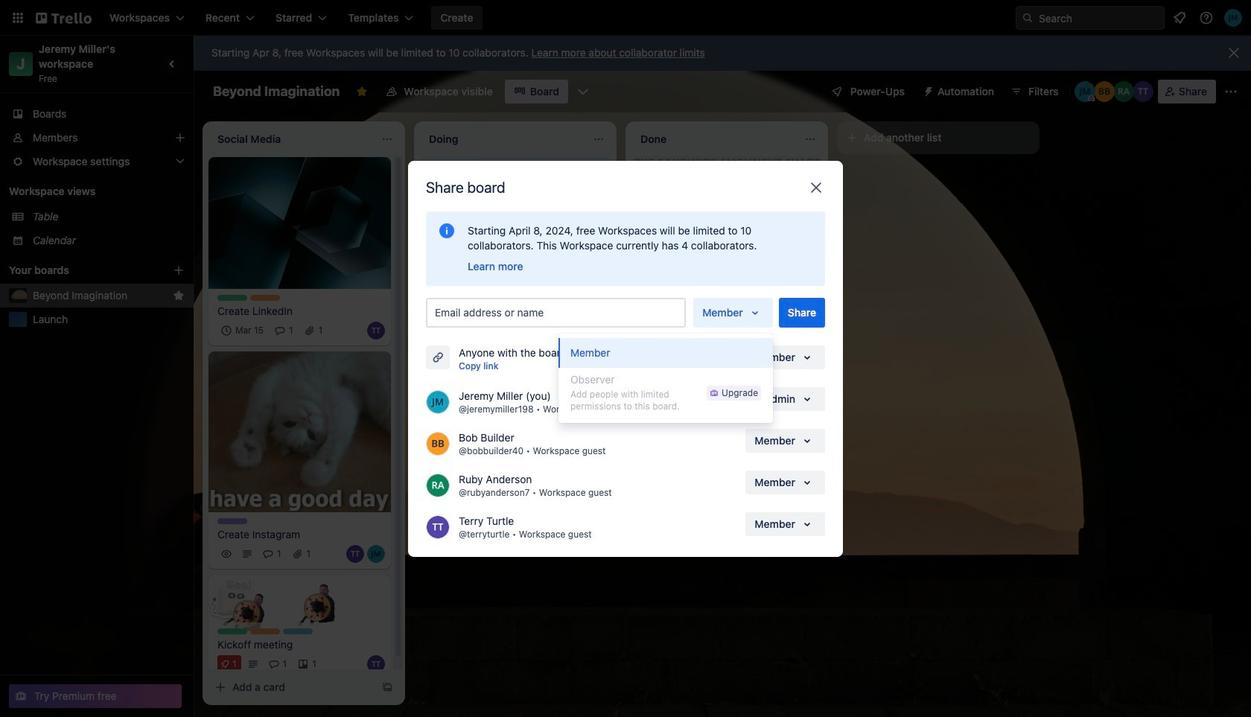 Task type: locate. For each thing, give the bounding box(es) containing it.
group
[[559, 334, 773, 423]]

color: green, title: none image left color: orange, title: none image at the left top of page
[[218, 295, 247, 301]]

color: purple, title: none image
[[218, 519, 247, 525]]

color: sky, title: "sparkling" element
[[283, 629, 313, 635]]

terry turtle (terryturtle) image
[[1133, 81, 1154, 102], [545, 349, 563, 366]]

0 vertical spatial terry turtle (terryturtle) image
[[1133, 81, 1154, 102]]

terry turtle (terryturtle) image
[[367, 322, 385, 340], [426, 515, 450, 539], [346, 545, 364, 563], [367, 656, 385, 674]]

terry turtle (terryturtle) image right bob builder (bobbuilder40) image
[[1133, 81, 1154, 102]]

close image
[[808, 178, 826, 196]]

2 horizontal spatial create from template… image
[[805, 403, 817, 415]]

1 vertical spatial jeremy miller (jeremymiller198) image
[[426, 390, 450, 414]]

terry turtle (terryturtle) image left ruby anderson (rubyanderson7) image
[[545, 349, 563, 366]]

2 horizontal spatial jeremy miller (jeremymiller198) image
[[1225, 9, 1243, 27]]

Email address or name text field
[[435, 302, 683, 323]]

None checkbox
[[477, 307, 555, 325]]

1 vertical spatial jeremy miller (jeremymiller198) image
[[566, 349, 584, 366]]

0 horizontal spatial jeremy miller (jeremymiller198) image
[[367, 545, 385, 563]]

1 horizontal spatial jeremy miller (jeremymiller198) image
[[566, 349, 584, 366]]

1 vertical spatial color: green, title: none image
[[218, 629, 247, 635]]

0 vertical spatial jeremy miller (jeremymiller198) image
[[1075, 81, 1096, 102]]

sm image
[[917, 80, 938, 101]]

show menu image
[[1224, 84, 1239, 99]]

starred icon image
[[173, 290, 185, 302]]

color: green, title: none image
[[218, 295, 247, 301], [218, 629, 247, 635]]

1 horizontal spatial ruby anderson (rubyanderson7) image
[[1114, 81, 1135, 102]]

ruby anderson (rubyanderson7) image
[[587, 349, 605, 366]]

open information menu image
[[1200, 10, 1215, 25]]

jeremy miller (jeremymiller198) image
[[1075, 81, 1096, 102], [426, 390, 450, 414]]

2 vertical spatial jeremy miller (jeremymiller198) image
[[367, 545, 385, 563]]

bob builder (bobbuilder40) image
[[1094, 81, 1115, 102]]

color: green, title: none image left color: orange, title: none icon
[[218, 629, 247, 635]]

color: green, title: none image for color: orange, title: none image at the left top of page
[[218, 295, 247, 301]]

1 vertical spatial ruby anderson (rubyanderson7) image
[[426, 474, 450, 497]]

2 color: green, title: none image from the top
[[218, 629, 247, 635]]

0 vertical spatial color: green, title: none image
[[218, 295, 247, 301]]

1 horizontal spatial create from template… image
[[593, 448, 605, 460]]

1 vertical spatial create from template… image
[[593, 448, 605, 460]]

1 horizontal spatial terry turtle (terryturtle) image
[[1133, 81, 1154, 102]]

star or unstar board image
[[356, 86, 368, 98]]

1 vertical spatial terry turtle (terryturtle) image
[[545, 349, 563, 366]]

color: green, title: none image for color: orange, title: none icon
[[218, 629, 247, 635]]

jeremy miller (jeremymiller198) image
[[1225, 9, 1243, 27], [566, 349, 584, 366], [367, 545, 385, 563]]

color: orange, title: none image
[[250, 295, 280, 301]]

0 horizontal spatial jeremy miller (jeremymiller198) image
[[426, 390, 450, 414]]

0 horizontal spatial create from template… image
[[382, 682, 393, 694]]

ruby anderson (rubyanderson7) image
[[1114, 81, 1135, 102], [426, 474, 450, 497]]

0 vertical spatial create from template… image
[[805, 403, 817, 415]]

jeremy miller (jeremymiller198) image inside primary element
[[1225, 9, 1243, 27]]

0 vertical spatial jeremy miller (jeremymiller198) image
[[1225, 9, 1243, 27]]

None checkbox
[[218, 322, 268, 340]]

1 color: green, title: none image from the top
[[218, 295, 247, 301]]

create from template… image
[[805, 403, 817, 415], [593, 448, 605, 460], [382, 682, 393, 694]]



Task type: describe. For each thing, give the bounding box(es) containing it.
Search field
[[1034, 7, 1165, 29]]

1 horizontal spatial jeremy miller (jeremymiller198) image
[[1075, 81, 1096, 102]]

0 horizontal spatial terry turtle (terryturtle) image
[[545, 349, 563, 366]]

search image
[[1022, 12, 1034, 24]]

2 vertical spatial create from template… image
[[382, 682, 393, 694]]

your boards with 2 items element
[[9, 262, 151, 279]]

0 notifications image
[[1171, 9, 1189, 27]]

Board name text field
[[206, 80, 348, 104]]

color: orange, title: none image
[[250, 629, 280, 635]]

color: bold red, title: "thoughts" element
[[429, 384, 459, 390]]

0 vertical spatial ruby anderson (rubyanderson7) image
[[1114, 81, 1135, 102]]

bob builder (bobbuilder40) image
[[426, 432, 450, 456]]

back to home image
[[36, 6, 92, 30]]

primary element
[[0, 0, 1252, 36]]

0 horizontal spatial ruby anderson (rubyanderson7) image
[[426, 474, 450, 497]]

customize views image
[[576, 84, 591, 99]]

add board image
[[173, 265, 185, 276]]



Task type: vqa. For each thing, say whether or not it's contained in the screenshot.
Color: orange, title: none IMAGE
yes



